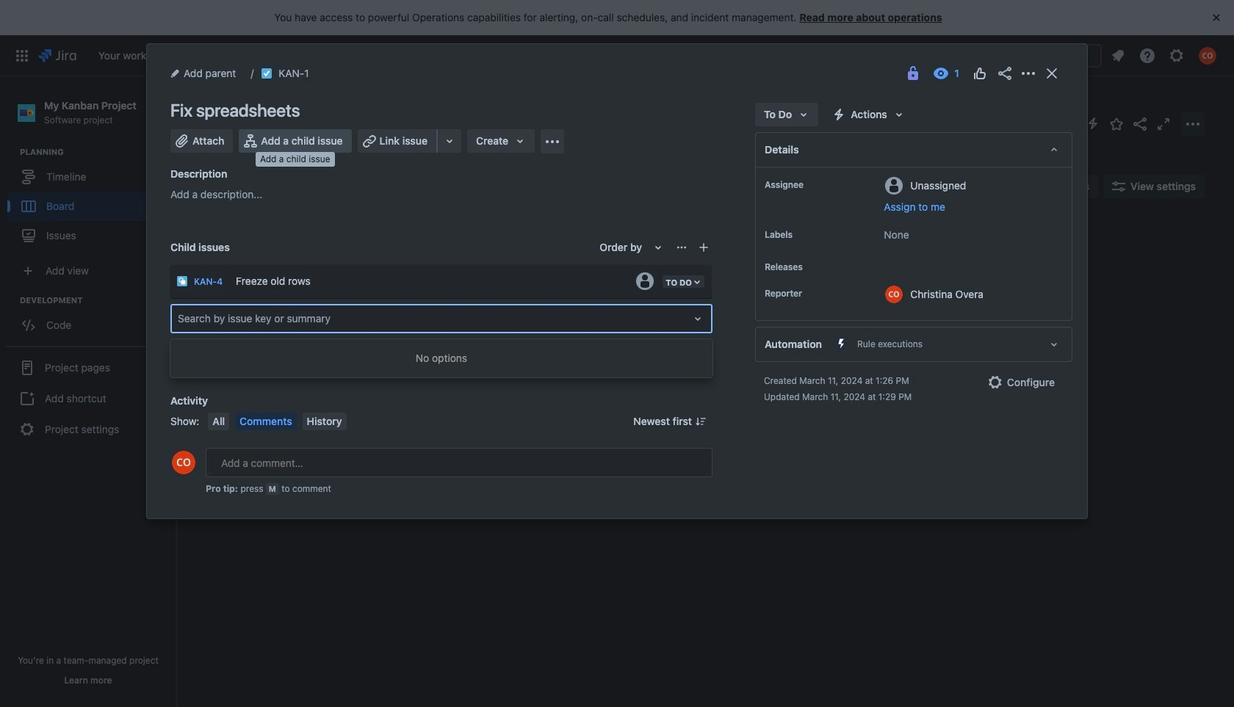 Task type: describe. For each thing, give the bounding box(es) containing it.
reporter pin to top. only you can see pinned fields. image
[[805, 288, 817, 300]]

details element
[[755, 132, 1073, 168]]

vote options: no one has voted for this issue yet. image
[[972, 65, 989, 82]]

6 list item from the left
[[420, 35, 464, 76]]

2 list item from the left
[[166, 35, 223, 76]]

issue type: subtask image
[[176, 276, 188, 287]]

5 list item from the left
[[365, 35, 414, 76]]

1 horizontal spatial task image
[[261, 68, 273, 79]]

star kan board image
[[1108, 115, 1126, 133]]

link web pages and more image
[[441, 132, 459, 150]]

1 list item from the left
[[94, 35, 160, 76]]

Search this board text field
[[207, 173, 275, 200]]

1 vertical spatial task image
[[218, 301, 230, 313]]

2 heading from the top
[[20, 295, 176, 307]]

search image
[[961, 50, 973, 61]]

automation element
[[755, 327, 1073, 362]]

sidebar element
[[0, 76, 176, 708]]

0 vertical spatial group
[[7, 146, 176, 255]]

actions image
[[1020, 65, 1038, 82]]

4 list item from the left
[[283, 35, 359, 76]]

1 vertical spatial group
[[7, 295, 176, 345]]

Add a comment… field
[[206, 448, 713, 478]]

close image
[[1044, 65, 1061, 82]]

1 heading from the top
[[20, 146, 176, 158]]

1 horizontal spatial list
[[1105, 42, 1226, 69]]

2 vertical spatial group
[[6, 346, 170, 451]]



Task type: vqa. For each thing, say whether or not it's contained in the screenshot.
'Primary' ELEMENT
yes



Task type: locate. For each thing, give the bounding box(es) containing it.
create child image
[[698, 242, 710, 254]]

0 of 1 child issues complete image
[[356, 301, 368, 313], [356, 301, 368, 313]]

0 horizontal spatial list
[[91, 35, 867, 76]]

assignee pin to top. only you can see pinned fields. image
[[807, 179, 819, 191]]

group
[[7, 146, 176, 255], [7, 295, 176, 345], [6, 346, 170, 451]]

None text field
[[178, 312, 181, 326]]

list
[[91, 35, 867, 76], [1105, 42, 1226, 69]]

heading
[[20, 146, 176, 158], [20, 295, 176, 307]]

0 vertical spatial task image
[[261, 68, 273, 79]]

list item
[[94, 35, 160, 76], [166, 35, 223, 76], [229, 35, 277, 76], [283, 35, 359, 76], [365, 35, 414, 76], [420, 35, 464, 76], [517, 35, 559, 76], [571, 35, 621, 76]]

Search field
[[955, 44, 1102, 67]]

enter full screen image
[[1155, 115, 1173, 133]]

1 vertical spatial heading
[[20, 295, 176, 307]]

menu bar
[[205, 413, 349, 431]]

tooltip
[[256, 152, 335, 167]]

labels pin to top. only you can see pinned fields. image
[[796, 229, 808, 241]]

0 horizontal spatial task image
[[218, 301, 230, 313]]

open image
[[689, 310, 707, 328]]

banner
[[0, 35, 1235, 76]]

primary element
[[9, 35, 867, 76]]

dismiss image
[[1208, 9, 1226, 26]]

issue actions image
[[676, 242, 688, 254]]

0 vertical spatial heading
[[20, 146, 176, 158]]

None search field
[[955, 44, 1102, 67]]

3 list item from the left
[[229, 35, 277, 76]]

task image
[[261, 68, 273, 79], [218, 301, 230, 313]]

add app image
[[544, 133, 562, 150]]

7 list item from the left
[[517, 35, 559, 76]]

jira image
[[38, 47, 76, 64], [38, 47, 76, 64]]

more information about christina overa image
[[886, 286, 903, 304]]

copy link to issue image
[[306, 67, 318, 79]]

dialog
[[147, 44, 1088, 519]]

8 list item from the left
[[571, 35, 621, 76]]



